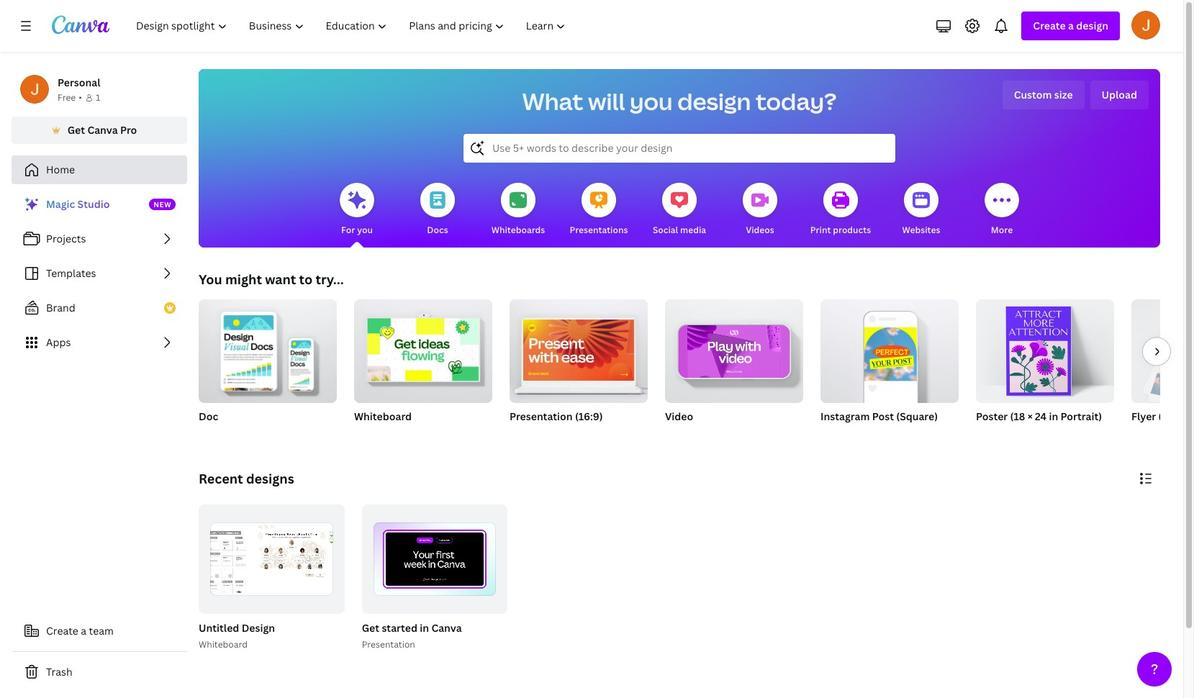 Task type: locate. For each thing, give the bounding box(es) containing it.
design
[[1077, 19, 1109, 32], [678, 86, 751, 117]]

design
[[242, 621, 275, 635]]

presentation (16:9)
[[510, 410, 603, 423]]

create up custom size
[[1034, 19, 1066, 32]]

for you button
[[340, 173, 374, 248]]

1 vertical spatial canva
[[432, 621, 462, 635]]

create left team
[[46, 624, 78, 638]]

1 horizontal spatial in
[[1050, 410, 1059, 423]]

get left started
[[362, 621, 380, 635]]

custom size button
[[1003, 81, 1085, 109]]

jeremy miller image
[[1132, 11, 1161, 40]]

free •
[[58, 91, 82, 104]]

1 vertical spatial get
[[362, 621, 380, 635]]

a inside dropdown button
[[1069, 19, 1074, 32]]

get down •
[[67, 123, 85, 137]]

doc group
[[199, 294, 337, 442]]

1 left of
[[470, 598, 475, 608]]

in inside group
[[1050, 410, 1059, 423]]

websites button
[[903, 173, 941, 248]]

0 horizontal spatial whiteboard
[[199, 639, 248, 651]]

you right will
[[630, 86, 673, 117]]

1 horizontal spatial design
[[1077, 19, 1109, 32]]

1 horizontal spatial get
[[362, 621, 380, 635]]

home
[[46, 163, 75, 176]]

whiteboard inside group
[[354, 410, 412, 423]]

0 horizontal spatial 1
[[96, 91, 100, 104]]

group for video
[[665, 294, 804, 403]]

presentation down started
[[362, 639, 415, 651]]

0 vertical spatial create
[[1034, 19, 1066, 32]]

you right for
[[357, 224, 373, 236]]

get for get canva pro
[[67, 123, 85, 137]]

0 horizontal spatial get
[[67, 123, 85, 137]]

flyer (portrai
[[1132, 410, 1195, 423]]

None search field
[[464, 134, 896, 163]]

get
[[67, 123, 85, 137], [362, 621, 380, 635]]

create a team button
[[12, 617, 187, 646]]

size
[[1055, 88, 1073, 102]]

docs
[[427, 224, 448, 236]]

create inside dropdown button
[[1034, 19, 1066, 32]]

1 right •
[[96, 91, 100, 104]]

1 vertical spatial create
[[46, 624, 78, 638]]

try...
[[316, 271, 344, 288]]

0 vertical spatial canva
[[87, 123, 118, 137]]

a for design
[[1069, 19, 1074, 32]]

a left team
[[81, 624, 86, 638]]

canva right started
[[432, 621, 462, 635]]

get started in canva presentation
[[362, 621, 462, 651]]

whiteboard
[[354, 410, 412, 423], [199, 639, 248, 651]]

canva inside get started in canva presentation
[[432, 621, 462, 635]]

1 vertical spatial you
[[357, 224, 373, 236]]

(portrai
[[1159, 410, 1195, 423]]

a up size
[[1069, 19, 1074, 32]]

0 vertical spatial presentation
[[510, 410, 573, 423]]

video
[[665, 410, 694, 423]]

videos button
[[743, 173, 778, 248]]

design up search "search field"
[[678, 86, 751, 117]]

0 vertical spatial whiteboard
[[354, 410, 412, 423]]

0 horizontal spatial presentation
[[362, 639, 415, 651]]

0 horizontal spatial in
[[420, 621, 429, 635]]

in right '24'
[[1050, 410, 1059, 423]]

0 vertical spatial design
[[1077, 19, 1109, 32]]

upload button
[[1091, 81, 1149, 109]]

presentations
[[570, 224, 628, 236]]

1 vertical spatial presentation
[[362, 639, 415, 651]]

print products
[[811, 224, 871, 236]]

1 horizontal spatial create
[[1034, 19, 1066, 32]]

untitled
[[199, 621, 239, 635]]

magic studio
[[46, 197, 110, 211]]

templates link
[[12, 259, 187, 288]]

list
[[12, 190, 187, 357]]

×
[[1028, 410, 1033, 423]]

top level navigation element
[[127, 12, 579, 40]]

canva left pro
[[87, 123, 118, 137]]

whiteboard inside untitled design whiteboard
[[199, 639, 248, 651]]

0 vertical spatial 1
[[96, 91, 100, 104]]

in right started
[[420, 621, 429, 635]]

get canva pro
[[67, 123, 137, 137]]

0 horizontal spatial canva
[[87, 123, 118, 137]]

create
[[1034, 19, 1066, 32], [46, 624, 78, 638]]

1 horizontal spatial canva
[[432, 621, 462, 635]]

untitled design whiteboard
[[199, 621, 275, 651]]

create a design button
[[1022, 12, 1120, 40]]

poster
[[976, 410, 1008, 423]]

group
[[199, 294, 337, 403], [354, 294, 493, 403], [510, 294, 648, 403], [665, 294, 804, 403], [821, 294, 959, 403], [976, 294, 1115, 403], [1132, 300, 1195, 403]]

social
[[653, 224, 678, 236]]

1 horizontal spatial you
[[630, 86, 673, 117]]

0 horizontal spatial design
[[678, 86, 751, 117]]

canva inside get canva pro button
[[87, 123, 118, 137]]

apps
[[46, 336, 71, 349]]

more
[[991, 224, 1013, 236]]

what
[[523, 86, 584, 117]]

0 vertical spatial get
[[67, 123, 85, 137]]

post
[[873, 410, 894, 423]]

presentation
[[510, 410, 573, 423], [362, 639, 415, 651]]

presentation (16:9) group
[[510, 294, 648, 442]]

get inside button
[[67, 123, 85, 137]]

a inside button
[[81, 624, 86, 638]]

custom size
[[1014, 88, 1073, 102]]

today?
[[756, 86, 837, 117]]

(square)
[[897, 410, 938, 423]]

instagram
[[821, 410, 870, 423]]

1 vertical spatial whiteboard
[[199, 639, 248, 651]]

you
[[630, 86, 673, 117], [357, 224, 373, 236]]

presentation left (16:9)
[[510, 410, 573, 423]]

trash
[[46, 665, 72, 679]]

0 horizontal spatial you
[[357, 224, 373, 236]]

1 vertical spatial 1
[[470, 598, 475, 608]]

media
[[681, 224, 706, 236]]

portrait)
[[1061, 410, 1103, 423]]

0 vertical spatial you
[[630, 86, 673, 117]]

1 vertical spatial in
[[420, 621, 429, 635]]

0 horizontal spatial create
[[46, 624, 78, 638]]

instagram post (square)
[[821, 410, 938, 423]]

1 horizontal spatial a
[[1069, 19, 1074, 32]]

pro
[[120, 123, 137, 137]]

1
[[96, 91, 100, 104], [470, 598, 475, 608]]

websites
[[903, 224, 941, 236]]

custom
[[1014, 88, 1052, 102]]

a
[[1069, 19, 1074, 32], [81, 624, 86, 638]]

brand link
[[12, 294, 187, 323]]

1 horizontal spatial whiteboard
[[354, 410, 412, 423]]

get for get started in canva presentation
[[362, 621, 380, 635]]

in
[[1050, 410, 1059, 423], [420, 621, 429, 635]]

of
[[477, 598, 487, 608]]

templates
[[46, 266, 96, 280]]

create inside button
[[46, 624, 78, 638]]

0 vertical spatial a
[[1069, 19, 1074, 32]]

presentation inside group
[[510, 410, 573, 423]]

get inside get started in canva presentation
[[362, 621, 380, 635]]

design left jeremy miller icon
[[1077, 19, 1109, 32]]

1 vertical spatial a
[[81, 624, 86, 638]]

0 vertical spatial in
[[1050, 410, 1059, 423]]

print
[[811, 224, 831, 236]]

design inside dropdown button
[[1077, 19, 1109, 32]]

1 horizontal spatial 1
[[470, 598, 475, 608]]

0 horizontal spatial a
[[81, 624, 86, 638]]

1 horizontal spatial presentation
[[510, 410, 573, 423]]



Task type: describe. For each thing, give the bounding box(es) containing it.
social media button
[[653, 173, 706, 248]]

whiteboards
[[492, 224, 545, 236]]

magic
[[46, 197, 75, 211]]

you inside button
[[357, 224, 373, 236]]

flyer (portrait 8.5 × 11 in) group
[[1132, 300, 1195, 442]]

poster (18 × 24 in portrait)
[[976, 410, 1103, 423]]

1 for 1 of 27
[[470, 598, 475, 608]]

print products button
[[811, 173, 871, 248]]

presentations button
[[570, 173, 628, 248]]

social media
[[653, 224, 706, 236]]

designs
[[246, 470, 294, 488]]

docs button
[[421, 173, 455, 248]]

presentation inside get started in canva presentation
[[362, 639, 415, 651]]

recent
[[199, 470, 243, 488]]

want
[[265, 271, 296, 288]]

studio
[[77, 197, 110, 211]]

create for create a team
[[46, 624, 78, 638]]

(18
[[1011, 410, 1026, 423]]

team
[[89, 624, 114, 638]]

list containing magic studio
[[12, 190, 187, 357]]

free
[[58, 91, 76, 104]]

untitled design button
[[199, 620, 275, 638]]

videos
[[746, 224, 775, 236]]

for you
[[341, 224, 373, 236]]

products
[[833, 224, 871, 236]]

27
[[490, 598, 498, 608]]

create for create a design
[[1034, 19, 1066, 32]]

more button
[[985, 173, 1020, 248]]

group for presentation (16:9)
[[510, 294, 648, 403]]

flyer
[[1132, 410, 1157, 423]]

group for poster (18 × 24 in portrait)
[[976, 294, 1115, 403]]

personal
[[58, 76, 100, 89]]

whiteboards button
[[492, 173, 545, 248]]

doc
[[199, 410, 218, 423]]

group for instagram post (square)
[[821, 294, 959, 403]]

Search search field
[[493, 135, 867, 162]]

you might want to try...
[[199, 271, 344, 288]]

get canva pro button
[[12, 117, 187, 144]]

projects link
[[12, 225, 187, 253]]

group for doc
[[199, 294, 337, 403]]

apps link
[[12, 328, 187, 357]]

1 of 27
[[470, 598, 498, 608]]

what will you design today?
[[523, 86, 837, 117]]

upload
[[1102, 88, 1138, 102]]

new
[[154, 199, 172, 210]]

1 vertical spatial design
[[678, 86, 751, 117]]

instagram post (square) group
[[821, 294, 959, 442]]

create a team
[[46, 624, 114, 638]]

create a design
[[1034, 19, 1109, 32]]

•
[[79, 91, 82, 104]]

projects
[[46, 232, 86, 246]]

group for whiteboard
[[354, 294, 493, 403]]

started
[[382, 621, 418, 635]]

video group
[[665, 294, 804, 442]]

1 for 1
[[96, 91, 100, 104]]

might
[[225, 271, 262, 288]]

in inside get started in canva presentation
[[420, 621, 429, 635]]

recent designs
[[199, 470, 294, 488]]

whiteboard group
[[354, 294, 493, 442]]

a for team
[[81, 624, 86, 638]]

get started in canva button
[[362, 620, 462, 638]]

poster (18 × 24 in portrait) group
[[976, 294, 1115, 442]]

24
[[1035, 410, 1047, 423]]

brand
[[46, 301, 75, 315]]

you
[[199, 271, 222, 288]]

home link
[[12, 156, 187, 184]]

to
[[299, 271, 313, 288]]

will
[[588, 86, 625, 117]]

for
[[341, 224, 355, 236]]

(16:9)
[[575, 410, 603, 423]]

trash link
[[12, 658, 187, 687]]



Task type: vqa. For each thing, say whether or not it's contained in the screenshot.
Apps link
yes



